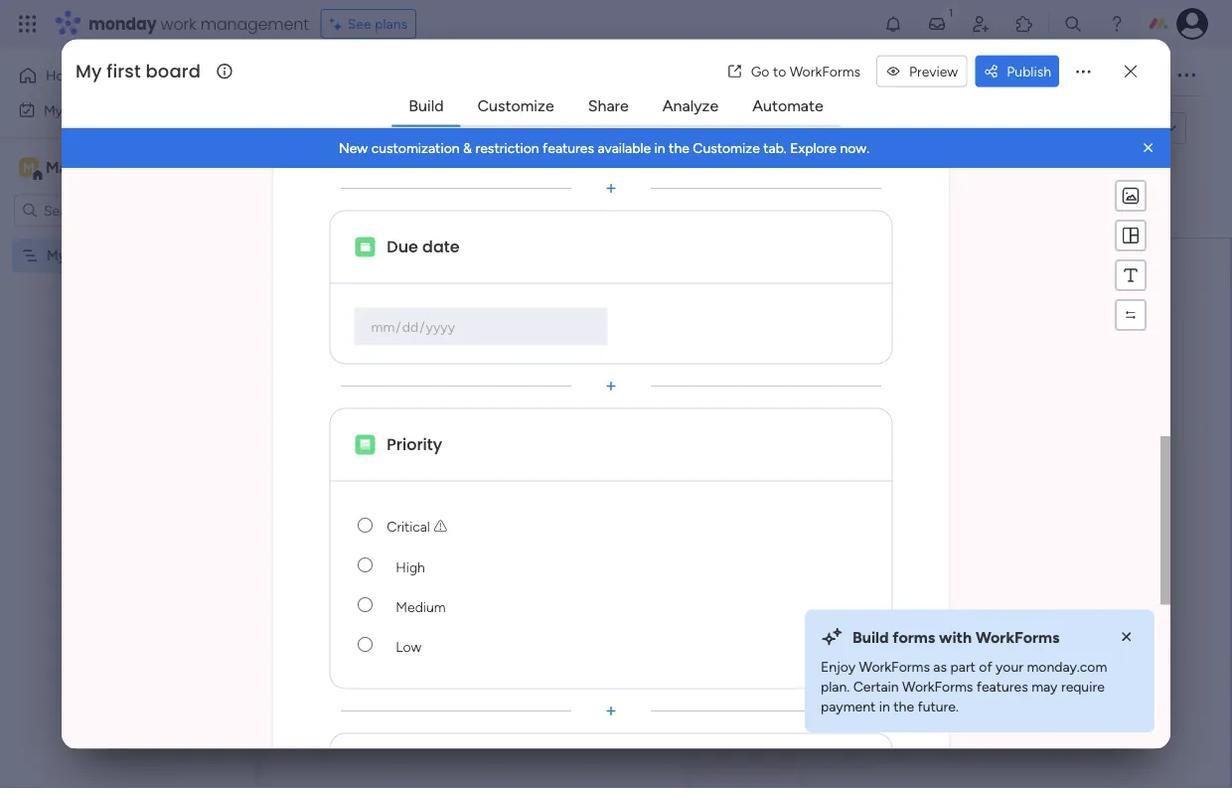 Task type: locate. For each thing, give the bounding box(es) containing it.
1 horizontal spatial build
[[710, 479, 746, 498]]

1 horizontal spatial your
[[996, 659, 1024, 676]]

first inside list box
[[69, 247, 94, 264]]

tab list
[[392, 87, 841, 127]]

1 menu image from the top
[[1121, 225, 1141, 245]]

0 vertical spatial in
[[655, 139, 666, 156]]

edit
[[309, 120, 334, 137]]

my first board up my work button
[[76, 58, 201, 84]]

add new question image
[[601, 178, 621, 198]]

in down certain
[[879, 699, 890, 715]]

1 vertical spatial in
[[879, 699, 890, 715]]

date
[[423, 235, 460, 258]]

0 horizontal spatial the
[[669, 139, 690, 156]]

0 vertical spatial first
[[107, 58, 141, 84]]

close image
[[1117, 627, 1137, 647]]

2 horizontal spatial build
[[853, 628, 889, 647]]

more button
[[877, 60, 956, 91]]

1 component__icon image from the top
[[355, 237, 375, 257]]

1 horizontal spatial the
[[894, 699, 914, 715]]

board inside field
[[146, 58, 201, 84]]

the down certain
[[894, 699, 914, 715]]

first up my work button
[[107, 58, 141, 84]]

work for monday
[[161, 12, 196, 35]]

powered by
[[399, 119, 483, 138]]

low
[[396, 638, 422, 655]]

0 vertical spatial component__icon image
[[355, 237, 375, 257]]

features
[[543, 139, 594, 156], [977, 679, 1028, 696]]

priority button
[[384, 429, 867, 460]]

monday
[[88, 12, 157, 35]]

1 vertical spatial features
[[977, 679, 1028, 696]]

build
[[409, 97, 444, 115], [710, 479, 746, 498], [853, 628, 889, 647]]

None field
[[384, 505, 868, 545]]

add new question image
[[601, 376, 621, 396], [601, 701, 621, 721]]

work
[[161, 12, 196, 35], [66, 101, 97, 118]]

as
[[934, 659, 947, 676]]

the
[[669, 139, 690, 156], [894, 699, 914, 715]]

0 vertical spatial the
[[669, 139, 690, 156]]

1 horizontal spatial work
[[161, 12, 196, 35]]

none field inside form form
[[384, 505, 868, 545]]

0 vertical spatial board
[[146, 58, 201, 84]]

my down search in workspace field
[[47, 247, 66, 264]]

build for build forms with workforms
[[853, 628, 889, 647]]

gantt
[[699, 67, 735, 84]]

1 vertical spatial board
[[97, 247, 134, 264]]

1 vertical spatial component__icon image
[[355, 434, 375, 454]]

work right monday
[[161, 12, 196, 35]]

my first board list box
[[0, 235, 253, 541]]

option
[[0, 238, 253, 242]]

board down monday work management at top
[[146, 58, 201, 84]]

home button
[[12, 60, 214, 91]]

select product image
[[18, 14, 38, 34]]

add new question image up let's
[[601, 376, 621, 396]]

1 horizontal spatial first
[[107, 58, 141, 84]]

preview
[[909, 63, 958, 80]]

main workspace
[[46, 158, 163, 177]]

2 component__icon image from the top
[[355, 434, 375, 454]]

high button
[[384, 545, 868, 585]]

0 vertical spatial menu image
[[1121, 225, 1141, 245]]

my down home
[[44, 101, 63, 118]]

0 horizontal spatial work
[[66, 101, 97, 118]]

features down of
[[977, 679, 1028, 696]]

invite members image
[[971, 14, 991, 34]]

1 horizontal spatial by
[[679, 402, 708, 436]]

2 vertical spatial my
[[47, 247, 66, 264]]

customize left tab.
[[693, 139, 760, 156]]

1 vertical spatial add new question image
[[601, 701, 621, 721]]

0 vertical spatial my first board
[[76, 58, 201, 84]]

available
[[598, 139, 651, 156]]

workspace image
[[19, 157, 39, 178]]

first inside field
[[107, 58, 141, 84]]

copy form link
[[1058, 120, 1149, 137]]

add new question image up drag to reorder the question icon
[[601, 701, 621, 721]]

start
[[619, 402, 673, 436]]

plan.
[[821, 679, 850, 696]]

0 horizontal spatial customize
[[478, 97, 554, 115]]

customization tools toolbar
[[1115, 180, 1147, 331]]

0 vertical spatial your
[[816, 402, 868, 436]]

your right building
[[816, 402, 868, 436]]

0 horizontal spatial by
[[465, 119, 483, 138]]

plans
[[375, 15, 408, 32]]

form
[[1095, 120, 1125, 137], [337, 120, 367, 137], [875, 402, 931, 436], [749, 479, 783, 498]]

1
[[1148, 67, 1154, 84]]

by up the &
[[465, 119, 483, 138]]

menu image
[[1121, 225, 1141, 245], [1121, 265, 1141, 285]]

customize up "restriction"
[[478, 97, 554, 115]]

0 vertical spatial features
[[543, 139, 594, 156]]

the down analyze link
[[669, 139, 690, 156]]

low button
[[384, 624, 868, 664]]

1 vertical spatial menu image
[[1121, 265, 1141, 285]]

0 vertical spatial build
[[409, 97, 444, 115]]

first
[[107, 58, 141, 84], [69, 247, 94, 264]]

component__icon image left priority
[[355, 434, 375, 454]]

by
[[465, 119, 483, 138], [679, 402, 708, 436]]

go
[[751, 63, 770, 80]]

analyze link
[[647, 88, 735, 124]]

1 vertical spatial customize
[[693, 139, 760, 156]]

form inside 'button'
[[337, 120, 367, 137]]

the inside banner banner
[[669, 139, 690, 156]]

component__icon image left due
[[355, 237, 375, 257]]

board
[[146, 58, 201, 84], [97, 247, 134, 264]]

monday.com
[[1027, 659, 1108, 676]]

1 vertical spatial my
[[44, 101, 63, 118]]

add view image
[[969, 68, 977, 83]]

1 vertical spatial work
[[66, 101, 97, 118]]

banner banner
[[62, 128, 1171, 168]]

1 horizontal spatial customize
[[693, 139, 760, 156]]

my inside my work button
[[44, 101, 63, 118]]

your
[[816, 402, 868, 436], [996, 659, 1024, 676]]

build forms with workforms
[[853, 628, 1060, 647]]

component__icon image for due
[[355, 237, 375, 257]]

&
[[463, 139, 472, 156]]

inbox image
[[927, 14, 947, 34]]

preview button
[[877, 55, 967, 87]]

form for edit form
[[337, 120, 367, 137]]

1 vertical spatial your
[[996, 659, 1024, 676]]

close image
[[1139, 138, 1159, 158]]

my inside the my first board field
[[76, 58, 102, 84]]

2 vertical spatial build
[[853, 628, 889, 647]]

1 vertical spatial build
[[710, 479, 746, 498]]

features left available
[[543, 139, 594, 156]]

0 horizontal spatial build
[[409, 97, 444, 115]]

my inside the my first board list box
[[47, 247, 66, 264]]

go to workforms
[[751, 63, 861, 80]]

1 vertical spatial by
[[679, 402, 708, 436]]

board inside list box
[[97, 247, 134, 264]]

medium
[[396, 598, 446, 615]]

form button
[[815, 60, 877, 91]]

form for copy form link
[[1095, 120, 1125, 137]]

workforms inside button
[[790, 63, 861, 80]]

0 horizontal spatial board
[[97, 247, 134, 264]]

board down search in workspace field
[[97, 247, 134, 264]]

component__icon image
[[355, 237, 375, 257], [355, 434, 375, 454]]

powered
[[399, 119, 461, 138]]

in right available
[[655, 139, 666, 156]]

1 horizontal spatial features
[[977, 679, 1028, 696]]

0 vertical spatial work
[[161, 12, 196, 35]]

0 horizontal spatial your
[[816, 402, 868, 436]]

see plans
[[348, 15, 408, 32]]

build inside tab list
[[409, 97, 444, 115]]

customize link
[[462, 88, 570, 124]]

home
[[46, 67, 84, 84]]

publish button
[[975, 55, 1059, 87]]

0 horizontal spatial features
[[543, 139, 594, 156]]

enjoy workforms as part of your monday.com plan. certain workforms features may require payment in the future.
[[821, 659, 1108, 715]]

explore
[[790, 139, 837, 156]]

1 horizontal spatial in
[[879, 699, 890, 715]]

work down home
[[66, 101, 97, 118]]

work inside button
[[66, 101, 97, 118]]

build down let's start by building your form
[[710, 479, 746, 498]]

customization
[[371, 139, 460, 156]]

with
[[939, 628, 972, 647]]

copy
[[1058, 120, 1092, 137]]

m
[[23, 159, 35, 176]]

1 horizontal spatial board
[[146, 58, 201, 84]]

part
[[951, 659, 976, 676]]

by right start
[[679, 402, 708, 436]]

build left "forms"
[[853, 628, 889, 647]]

0 vertical spatial add new question image
[[601, 376, 621, 396]]

1 vertical spatial the
[[894, 699, 914, 715]]

form form
[[62, 0, 1171, 788]]

first down search in workspace field
[[69, 247, 94, 264]]

edit form button
[[301, 113, 375, 144]]

1 vertical spatial first
[[69, 247, 94, 264]]

1 vertical spatial my first board
[[47, 247, 134, 264]]

build inside button
[[710, 479, 746, 498]]

build inside alert
[[853, 628, 889, 647]]

0 horizontal spatial in
[[655, 139, 666, 156]]

build form button
[[695, 469, 799, 509]]

my first board
[[76, 58, 201, 84], [47, 247, 134, 264]]

1 image
[[942, 1, 960, 23]]

your right of
[[996, 659, 1024, 676]]

in
[[655, 139, 666, 156], [879, 699, 890, 715]]

build up powered
[[409, 97, 444, 115]]

john smith image
[[1177, 8, 1209, 40]]

apps image
[[1015, 14, 1035, 34]]

0 horizontal spatial first
[[69, 247, 94, 264]]

share
[[588, 97, 629, 115]]

form for build form
[[749, 479, 783, 498]]

build link
[[393, 88, 460, 124]]

customize
[[478, 97, 554, 115], [693, 139, 760, 156]]

2 add new question image from the top
[[601, 701, 621, 721]]

my up my work
[[76, 58, 102, 84]]

the inside enjoy workforms as part of your monday.com plan. certain workforms features may require payment in the future.
[[894, 699, 914, 715]]

drag to reorder the question image
[[601, 740, 621, 759]]

my first board down search in workspace field
[[47, 247, 134, 264]]

priority
[[387, 433, 443, 455]]

tab.
[[764, 139, 787, 156]]

0 vertical spatial my
[[76, 58, 102, 84]]

my
[[76, 58, 102, 84], [44, 101, 63, 118], [47, 247, 66, 264]]

build forms with workforms alert
[[805, 610, 1155, 733]]

payment
[[821, 699, 876, 715]]



Task type: describe. For each thing, give the bounding box(es) containing it.
may
[[1032, 679, 1058, 696]]

let's start by building your form
[[563, 402, 931, 436]]

build for build
[[409, 97, 444, 115]]

my first board inside list box
[[47, 247, 134, 264]]

analyze
[[663, 97, 719, 115]]

require
[[1061, 679, 1105, 696]]

management
[[200, 12, 309, 35]]

invite / 1
[[1101, 67, 1154, 84]]

your inside enjoy workforms as part of your monday.com plan. certain workforms features may require payment in the future.
[[996, 659, 1024, 676]]

of
[[979, 659, 993, 676]]

search everything image
[[1063, 14, 1083, 34]]

notifications image
[[884, 14, 903, 34]]

tab list containing build
[[392, 87, 841, 127]]

Search in workspace field
[[42, 199, 166, 222]]

work for my
[[66, 101, 97, 118]]

share link
[[572, 88, 645, 124]]

my first board inside field
[[76, 58, 201, 84]]

publish
[[1007, 63, 1052, 80]]

invite
[[1101, 67, 1136, 84]]

2 menu image from the top
[[1121, 265, 1141, 285]]

my work
[[44, 101, 97, 118]]

invite / 1 button
[[1064, 60, 1163, 91]]

automate link
[[737, 88, 840, 124]]

help image
[[1107, 14, 1127, 34]]

gantt button
[[685, 60, 750, 91]]

component__icon image for priority
[[355, 434, 375, 454]]

more
[[887, 67, 919, 84]]

link
[[1128, 120, 1149, 137]]

medium button
[[384, 585, 868, 624]]

more actions image
[[1073, 61, 1093, 81]]

0 vertical spatial by
[[465, 119, 483, 138]]

form
[[830, 67, 862, 84]]

new customization & restriction features available in the customize tab. explore now.
[[339, 139, 870, 156]]

enjoy
[[821, 659, 856, 676]]

due
[[387, 235, 419, 258]]

copy form link button
[[1021, 113, 1157, 144]]

chart button
[[750, 60, 815, 91]]

let's
[[563, 402, 612, 436]]

edit form
[[309, 120, 367, 137]]

restriction
[[476, 139, 539, 156]]

future.
[[918, 699, 959, 715]]

workspace
[[84, 158, 163, 177]]

/
[[1139, 67, 1145, 84]]

due date
[[387, 235, 460, 258]]

background color and image selector image
[[1121, 186, 1141, 205]]

My first board field
[[71, 58, 214, 84]]

1 add new question image from the top
[[601, 376, 621, 396]]

new
[[339, 139, 368, 156]]

automate
[[753, 97, 824, 115]]

features inside enjoy workforms as part of your monday.com plan. certain workforms features may require payment in the future.
[[977, 679, 1028, 696]]

chart
[[765, 67, 800, 84]]

see
[[348, 15, 371, 32]]

0 vertical spatial customize
[[478, 97, 554, 115]]

in inside enjoy workforms as part of your monday.com plan. certain workforms features may require payment in the future.
[[879, 699, 890, 715]]

in inside banner banner
[[655, 139, 666, 156]]

forms
[[893, 628, 935, 647]]

now.
[[840, 139, 870, 156]]

high
[[396, 559, 425, 576]]

customize inside banner banner
[[693, 139, 760, 156]]

workforms logo image
[[491, 113, 603, 144]]

features inside banner banner
[[543, 139, 594, 156]]

workspace selection element
[[19, 156, 166, 181]]

build form
[[710, 479, 783, 498]]

main
[[46, 158, 81, 177]]

monday work management
[[88, 12, 309, 35]]

build for build form
[[710, 479, 746, 498]]

go to workforms button
[[719, 55, 869, 87]]

to
[[773, 63, 786, 80]]

my work button
[[12, 94, 214, 126]]

certain
[[853, 679, 899, 696]]

building
[[715, 402, 810, 436]]

see plans button
[[321, 9, 417, 39]]



Task type: vqa. For each thing, say whether or not it's contained in the screenshot.
Form form
yes



